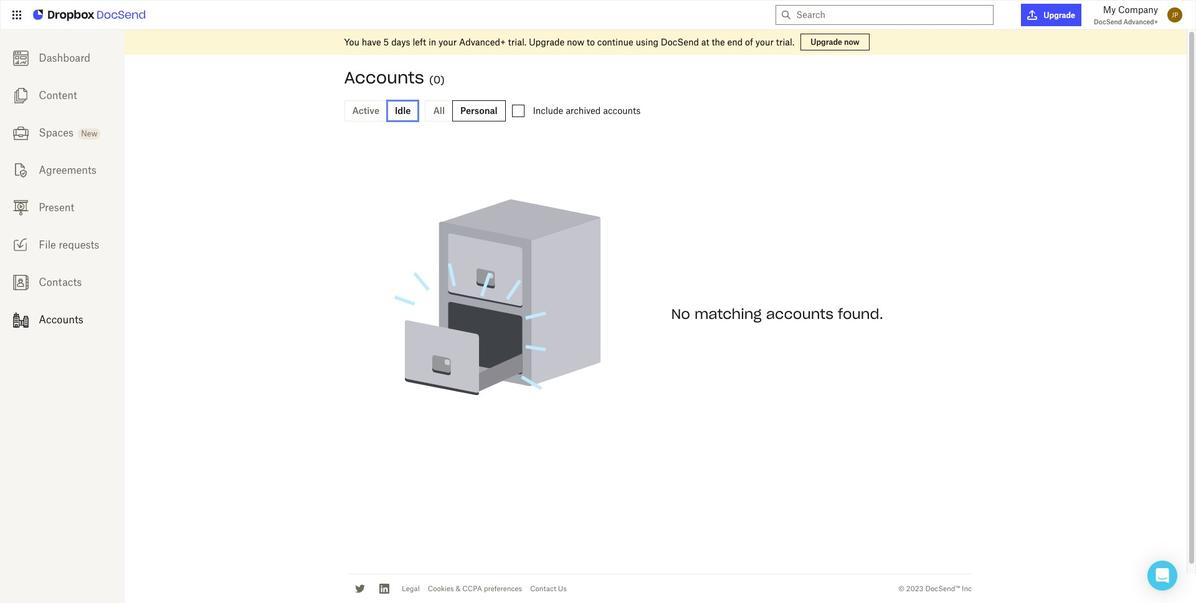 Task type: vqa. For each thing, say whether or not it's contained in the screenshot.
Upgrade Upgrade
yes



Task type: describe. For each thing, give the bounding box(es) containing it.
0 horizontal spatial now
[[567, 37, 585, 47]]

sidebar accounts image
[[13, 312, 28, 328]]

include
[[533, 105, 564, 116]]

no matching accounts found.
[[671, 305, 884, 323]]

© 2023 docsend™ inc
[[899, 584, 972, 593]]

dashboard
[[39, 52, 90, 64]]

personal
[[460, 105, 498, 116]]

spaces
[[39, 127, 74, 139]]

file
[[39, 239, 56, 251]]

sidebar present image
[[13, 200, 28, 215]]

the
[[712, 37, 725, 47]]

all button
[[425, 100, 453, 122]]

docsend™
[[926, 584, 960, 593]]

accounts for accounts (0)
[[344, 67, 424, 88]]

you have 5 days left in your advanced+ trial. upgrade now to continue using docsend at the end of your trial.
[[344, 37, 795, 47]]

jp
[[1172, 11, 1179, 19]]

agreements
[[39, 164, 97, 176]]

present
[[39, 201, 74, 214]]

accounts for archived
[[603, 105, 641, 116]]

us
[[558, 584, 567, 593]]

you
[[344, 37, 360, 47]]

upgrade now
[[811, 37, 860, 47]]

contact us
[[530, 584, 567, 593]]

Search text field
[[797, 6, 989, 24]]

content link
[[0, 77, 125, 114]]

matching
[[695, 305, 762, 323]]

accounts link
[[0, 301, 125, 338]]

found.
[[838, 305, 884, 323]]

all
[[433, 105, 445, 116]]

upgrade image
[[1028, 10, 1038, 20]]

legal
[[402, 584, 420, 593]]

no
[[671, 305, 690, 323]]

requests
[[59, 239, 99, 251]]

2 trial. from the left
[[776, 37, 795, 47]]

inc
[[962, 584, 972, 593]]

accounts for accounts
[[39, 313, 83, 326]]

upgrade for upgrade
[[1044, 10, 1076, 20]]

1 vertical spatial advanced+
[[459, 37, 506, 47]]

preferences
[[484, 584, 522, 593]]

1 your from the left
[[439, 37, 457, 47]]

©
[[899, 584, 905, 593]]

of
[[745, 37, 753, 47]]

include archived accounts
[[533, 105, 641, 116]]

sidebar ndas image
[[13, 163, 28, 178]]



Task type: locate. For each thing, give the bounding box(es) containing it.
1 horizontal spatial docsend
[[1094, 18, 1122, 26]]

0 vertical spatial accounts
[[603, 105, 641, 116]]

now
[[567, 37, 585, 47], [844, 37, 860, 47]]

your right the of
[[756, 37, 774, 47]]

your right in
[[439, 37, 457, 47]]

1 trial. from the left
[[508, 37, 527, 47]]

docsend left the at
[[661, 37, 699, 47]]

docsend
[[1094, 18, 1122, 26], [661, 37, 699, 47]]

1 horizontal spatial advanced+
[[1124, 18, 1158, 26]]

1 horizontal spatial accounts
[[344, 67, 424, 88]]

ccpa
[[463, 584, 482, 593]]

idle
[[395, 105, 411, 116]]

2 your from the left
[[756, 37, 774, 47]]

accounts left found.
[[766, 305, 834, 323]]

0 horizontal spatial accounts
[[603, 105, 641, 116]]

sidebar contacts image
[[13, 275, 28, 290]]

0 horizontal spatial docsend
[[661, 37, 699, 47]]

accounts for matching
[[766, 305, 834, 323]]

docsend inside my company docsend advanced+
[[1094, 18, 1122, 26]]

in
[[429, 37, 436, 47]]

contacts link
[[0, 264, 125, 301]]

cookies & ccpa preferences
[[428, 584, 522, 593]]

my
[[1103, 4, 1116, 15]]

archived
[[566, 105, 601, 116]]

have
[[362, 37, 381, 47]]

content
[[39, 89, 77, 102]]

docsend down my
[[1094, 18, 1122, 26]]

1 horizontal spatial now
[[844, 37, 860, 47]]

upgrade inside button
[[1044, 10, 1076, 20]]

0 horizontal spatial accounts
[[39, 313, 83, 326]]

end
[[728, 37, 743, 47]]

5
[[384, 37, 389, 47]]

1 vertical spatial accounts
[[39, 313, 83, 326]]

idle button
[[387, 100, 419, 122]]

sidebar dashboard image
[[13, 50, 28, 66]]

legal link
[[402, 584, 420, 593]]

file requests link
[[0, 226, 125, 264]]

accounts down 5
[[344, 67, 424, 88]]

1 horizontal spatial accounts
[[766, 305, 834, 323]]

upgrade button
[[1022, 4, 1082, 26]]

active
[[352, 105, 380, 116]]

continue
[[598, 37, 634, 47]]

accounts right archived
[[603, 105, 641, 116]]

contacts
[[39, 276, 82, 289]]

0 horizontal spatial your
[[439, 37, 457, 47]]

&
[[456, 584, 461, 593]]

advanced+ inside my company docsend advanced+
[[1124, 18, 1158, 26]]

accounts down contacts
[[39, 313, 83, 326]]

accounts
[[344, 67, 424, 88], [39, 313, 83, 326]]

checkbox unchecked image
[[512, 105, 524, 117]]

0 vertical spatial accounts
[[344, 67, 424, 88]]

active button
[[344, 100, 388, 122]]

1 horizontal spatial your
[[756, 37, 774, 47]]

(0)
[[429, 74, 445, 86]]

sidebar spaces image
[[13, 125, 28, 141]]

my company docsend advanced+
[[1094, 4, 1158, 26]]

1 vertical spatial docsend
[[661, 37, 699, 47]]

company
[[1119, 4, 1158, 15]]

new
[[81, 129, 97, 138]]

1 horizontal spatial trial.
[[776, 37, 795, 47]]

0 vertical spatial docsend
[[1094, 18, 1122, 26]]

contact
[[530, 584, 556, 593]]

present link
[[0, 189, 125, 226]]

0 vertical spatial advanced+
[[1124, 18, 1158, 26]]

days
[[391, 37, 410, 47]]

advanced+ right in
[[459, 37, 506, 47]]

agreements link
[[0, 151, 125, 189]]

spaces new
[[39, 127, 97, 139]]

upgrade for upgrade now
[[811, 37, 843, 47]]

advanced+ down "company"
[[1124, 18, 1158, 26]]

upgrade now link
[[801, 34, 870, 50]]

to
[[587, 37, 595, 47]]

accounts (0)
[[344, 67, 445, 88]]

left
[[413, 37, 426, 47]]

at
[[702, 37, 710, 47]]

1 vertical spatial accounts
[[766, 305, 834, 323]]

upgrade
[[1044, 10, 1076, 20], [529, 37, 565, 47], [811, 37, 843, 47]]

file requests
[[39, 239, 99, 251]]

now down search text field
[[844, 37, 860, 47]]

personal button
[[452, 100, 506, 122]]

0 horizontal spatial upgrade
[[529, 37, 565, 47]]

now left to
[[567, 37, 585, 47]]

advanced+
[[1124, 18, 1158, 26], [459, 37, 506, 47]]

cookies & ccpa preferences link
[[428, 584, 522, 593]]

contact us link
[[530, 584, 567, 593]]

cookies
[[428, 584, 454, 593]]

sidebar documents image
[[13, 88, 28, 103]]

your
[[439, 37, 457, 47], [756, 37, 774, 47]]

0 horizontal spatial advanced+
[[459, 37, 506, 47]]

2023
[[907, 584, 924, 593]]

accounts
[[603, 105, 641, 116], [766, 305, 834, 323]]

1 horizontal spatial upgrade
[[811, 37, 843, 47]]

0 horizontal spatial trial.
[[508, 37, 527, 47]]

dashboard link
[[0, 39, 125, 77]]

using
[[636, 37, 659, 47]]

trial.
[[508, 37, 527, 47], [776, 37, 795, 47]]

receive image
[[13, 237, 28, 253]]

2 horizontal spatial upgrade
[[1044, 10, 1076, 20]]

jp button
[[1165, 4, 1186, 26]]



